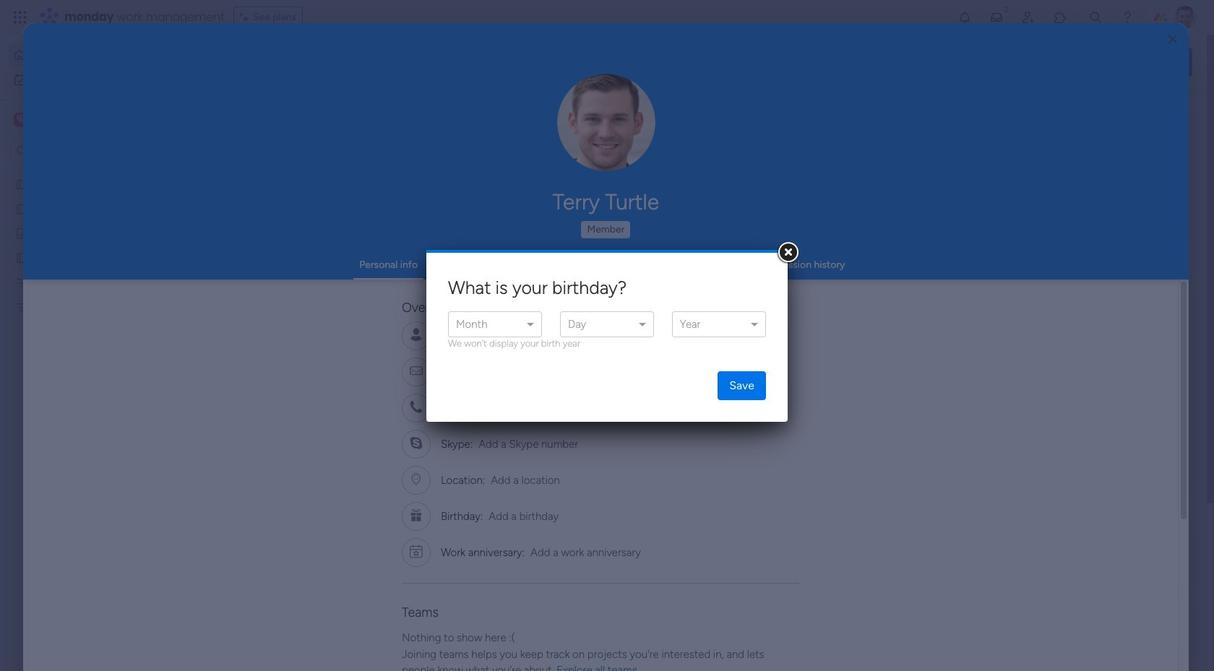 Task type: describe. For each thing, give the bounding box(es) containing it.
getting started element
[[976, 527, 1192, 584]]

2 workspace image from the left
[[16, 112, 26, 128]]

invite members image
[[1021, 10, 1036, 25]]

monday marketplace image
[[1053, 10, 1067, 25]]

component image for the right public board image
[[478, 287, 491, 300]]

search everything image
[[1088, 10, 1103, 25]]

dapulse x slim image
[[1171, 105, 1188, 122]]

update feed image
[[989, 10, 1004, 25]]

component image for the middle public board image
[[241, 287, 254, 300]]

1 horizontal spatial public board image
[[241, 264, 257, 280]]

select product image
[[13, 10, 27, 25]]

2 public board image from the top
[[15, 202, 29, 215]]

help center element
[[976, 596, 1192, 654]]

close image
[[1168, 34, 1177, 44]]



Task type: locate. For each thing, give the bounding box(es) containing it.
option
[[0, 171, 184, 174]]

workspace image
[[14, 112, 28, 128], [16, 112, 26, 128]]

notifications image
[[958, 10, 972, 25]]

add to favorites image
[[901, 264, 916, 279]]

1 vertical spatial public board image
[[15, 202, 29, 215]]

copied! image
[[537, 330, 548, 341]]

list box
[[0, 169, 184, 514]]

2 component image from the left
[[478, 287, 491, 300]]

0 horizontal spatial public board image
[[15, 251, 29, 264]]

see plans image
[[240, 9, 253, 25]]

templates image image
[[989, 291, 1179, 390]]

2 image
[[1000, 1, 1013, 17]]

1 public board image from the top
[[15, 177, 29, 191]]

1 horizontal spatial component image
[[478, 287, 491, 300]]

1 workspace image from the left
[[14, 112, 28, 128]]

public board image
[[15, 177, 29, 191], [15, 202, 29, 215]]

help image
[[1120, 10, 1135, 25]]

terry turtle image
[[1174, 6, 1197, 29]]

0 vertical spatial public board image
[[15, 177, 29, 191]]

2 horizontal spatial public board image
[[478, 264, 494, 280]]

quick search results list box
[[223, 135, 941, 504]]

1 component image from the left
[[241, 287, 254, 300]]

public board image
[[15, 251, 29, 264], [241, 264, 257, 280], [478, 264, 494, 280]]

component image
[[241, 287, 254, 300], [478, 287, 491, 300]]

public dashboard image
[[15, 226, 29, 240]]

add to favorites image
[[429, 441, 443, 456]]

0 horizontal spatial component image
[[241, 287, 254, 300]]



Task type: vqa. For each thing, say whether or not it's contained in the screenshot.
monday marketplace icon
yes



